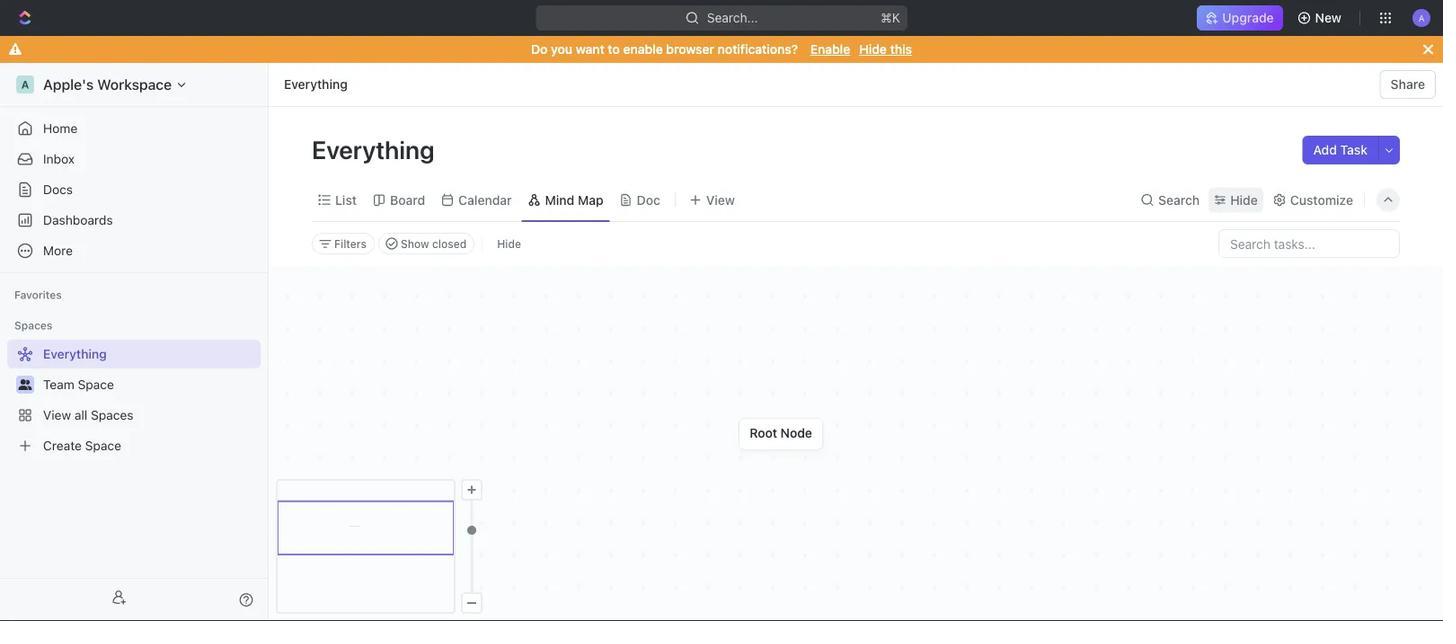 Task type: locate. For each thing, give the bounding box(es) containing it.
spaces inside tree
[[91, 408, 134, 423]]

hide
[[860, 42, 887, 57], [1231, 192, 1258, 207], [497, 237, 521, 250]]

all
[[75, 408, 87, 423]]

space down view all spaces
[[85, 438, 121, 453]]

1 vertical spatial space
[[85, 438, 121, 453]]

create
[[43, 438, 82, 453]]

view button
[[683, 179, 742, 221]]

0 horizontal spatial a
[[21, 78, 29, 91]]

apple's workspace
[[43, 76, 172, 93]]

tree containing everything
[[7, 340, 261, 460]]

docs link
[[7, 175, 261, 204]]

spaces down favorites button
[[14, 319, 52, 332]]

1 horizontal spatial hide
[[860, 42, 887, 57]]

mind map link
[[542, 187, 604, 213]]

upgrade link
[[1198, 5, 1283, 31]]

0 vertical spatial everything link
[[280, 74, 352, 95]]

1 vertical spatial view
[[43, 408, 71, 423]]

0 vertical spatial hide
[[860, 42, 887, 57]]

0 vertical spatial everything
[[284, 77, 348, 92]]

view inside button
[[706, 192, 735, 207]]

view for view
[[706, 192, 735, 207]]

a inside navigation
[[21, 78, 29, 91]]

more button
[[7, 236, 261, 265]]

apple's
[[43, 76, 94, 93]]

0 horizontal spatial hide
[[497, 237, 521, 250]]

show closed button
[[378, 233, 475, 254]]

show
[[401, 237, 429, 250]]

spaces right all
[[91, 408, 134, 423]]

apple's workspace, , element
[[16, 76, 34, 93]]

view inside tree
[[43, 408, 71, 423]]

None range field
[[461, 501, 483, 592]]

create space link
[[7, 431, 257, 460]]

sidebar navigation
[[0, 63, 272, 621]]

customize
[[1291, 192, 1354, 207]]

2 vertical spatial hide
[[497, 237, 521, 250]]

share
[[1391, 77, 1426, 92]]

dashboards link
[[7, 206, 261, 235]]

list link
[[332, 187, 357, 213]]

more
[[43, 243, 73, 258]]

a left the "apple's" on the top left
[[21, 78, 29, 91]]

list
[[335, 192, 357, 207]]

1 vertical spatial everything link
[[7, 340, 257, 369]]

dashboards
[[43, 213, 113, 227]]

this
[[890, 42, 912, 57]]

inbox
[[43, 151, 75, 166]]

2 horizontal spatial hide
[[1231, 192, 1258, 207]]

space up view all spaces
[[78, 377, 114, 392]]

space
[[78, 377, 114, 392], [85, 438, 121, 453]]

a up the share at the top of page
[[1419, 12, 1425, 23]]

0 horizontal spatial view
[[43, 408, 71, 423]]

2 vertical spatial everything
[[43, 347, 107, 361]]

view right doc
[[706, 192, 735, 207]]

share button
[[1381, 70, 1437, 99]]

everything inside tree
[[43, 347, 107, 361]]

enable
[[811, 42, 851, 57]]

add task button
[[1303, 136, 1379, 165]]

1 vertical spatial a
[[21, 78, 29, 91]]

1 vertical spatial hide
[[1231, 192, 1258, 207]]

team space link
[[43, 370, 257, 399]]

1 horizontal spatial spaces
[[91, 408, 134, 423]]

search...
[[707, 10, 758, 25]]

tree
[[7, 340, 261, 460]]

everything for the rightmost everything link
[[284, 77, 348, 92]]

a
[[1419, 12, 1425, 23], [21, 78, 29, 91]]

space inside "link"
[[78, 377, 114, 392]]

board
[[390, 192, 425, 207]]

hide right search
[[1231, 192, 1258, 207]]

spaces
[[14, 319, 52, 332], [91, 408, 134, 423]]

everything
[[284, 77, 348, 92], [312, 134, 440, 164], [43, 347, 107, 361]]

1 horizontal spatial a
[[1419, 12, 1425, 23]]

0 vertical spatial spaces
[[14, 319, 52, 332]]

hide left the this
[[860, 42, 887, 57]]

view left all
[[43, 408, 71, 423]]

calendar
[[459, 192, 512, 207]]

1 vertical spatial spaces
[[91, 408, 134, 423]]

1 horizontal spatial view
[[706, 192, 735, 207]]

view
[[706, 192, 735, 207], [43, 408, 71, 423]]

team space
[[43, 377, 114, 392]]

filters
[[334, 237, 367, 250]]

0 vertical spatial space
[[78, 377, 114, 392]]

hide down calendar at the top of page
[[497, 237, 521, 250]]

0 vertical spatial a
[[1419, 12, 1425, 23]]

want
[[576, 42, 605, 57]]

board link
[[387, 187, 425, 213]]

0 vertical spatial view
[[706, 192, 735, 207]]

filters button
[[312, 233, 375, 254]]

user group image
[[18, 379, 32, 390]]

mind
[[545, 192, 575, 207]]

everything link
[[280, 74, 352, 95], [7, 340, 257, 369]]



Task type: describe. For each thing, give the bounding box(es) containing it.
view for view all spaces
[[43, 408, 71, 423]]

hide button
[[490, 233, 529, 254]]

0 horizontal spatial everything link
[[7, 340, 257, 369]]

add
[[1314, 142, 1338, 157]]

search
[[1159, 192, 1200, 207]]

home
[[43, 121, 78, 136]]

new
[[1316, 10, 1342, 25]]

mind map
[[545, 192, 604, 207]]

new button
[[1291, 4, 1353, 32]]

show closed
[[401, 237, 467, 250]]

space for team space
[[78, 377, 114, 392]]

view all spaces
[[43, 408, 134, 423]]

docs
[[43, 182, 73, 197]]

team
[[43, 377, 74, 392]]

1 horizontal spatial everything link
[[280, 74, 352, 95]]

hide inside button
[[497, 237, 521, 250]]

Search tasks... text field
[[1220, 230, 1400, 257]]

calendar link
[[455, 187, 512, 213]]

search button
[[1135, 187, 1206, 213]]

tree inside sidebar navigation
[[7, 340, 261, 460]]

favorites button
[[7, 284, 69, 306]]

everything for left everything link
[[43, 347, 107, 361]]

home link
[[7, 114, 261, 143]]

doc
[[637, 192, 661, 207]]

upgrade
[[1223, 10, 1274, 25]]

to
[[608, 42, 620, 57]]

notifications?
[[718, 42, 798, 57]]

hide button
[[1209, 187, 1264, 213]]

⌘k
[[881, 10, 900, 25]]

task
[[1341, 142, 1368, 157]]

add task
[[1314, 142, 1368, 157]]

do
[[531, 42, 548, 57]]

a button
[[1408, 4, 1437, 32]]

map
[[578, 192, 604, 207]]

view button
[[683, 187, 742, 213]]

do you want to enable browser notifications? enable hide this
[[531, 42, 912, 57]]

space for create space
[[85, 438, 121, 453]]

you
[[551, 42, 573, 57]]

workspace
[[97, 76, 172, 93]]

1 vertical spatial everything
[[312, 134, 440, 164]]

view all spaces link
[[7, 401, 257, 430]]

0 horizontal spatial spaces
[[14, 319, 52, 332]]

hide inside dropdown button
[[1231, 192, 1258, 207]]

doc link
[[633, 187, 661, 213]]

favorites
[[14, 289, 62, 301]]

a inside dropdown button
[[1419, 12, 1425, 23]]

browser
[[666, 42, 715, 57]]

create space
[[43, 438, 121, 453]]

inbox link
[[7, 145, 261, 173]]

closed
[[432, 237, 467, 250]]

enable
[[623, 42, 663, 57]]

customize button
[[1267, 187, 1359, 213]]



Task type: vqa. For each thing, say whether or not it's contained in the screenshot.
Greg Robinson's Workspace, , "element"
no



